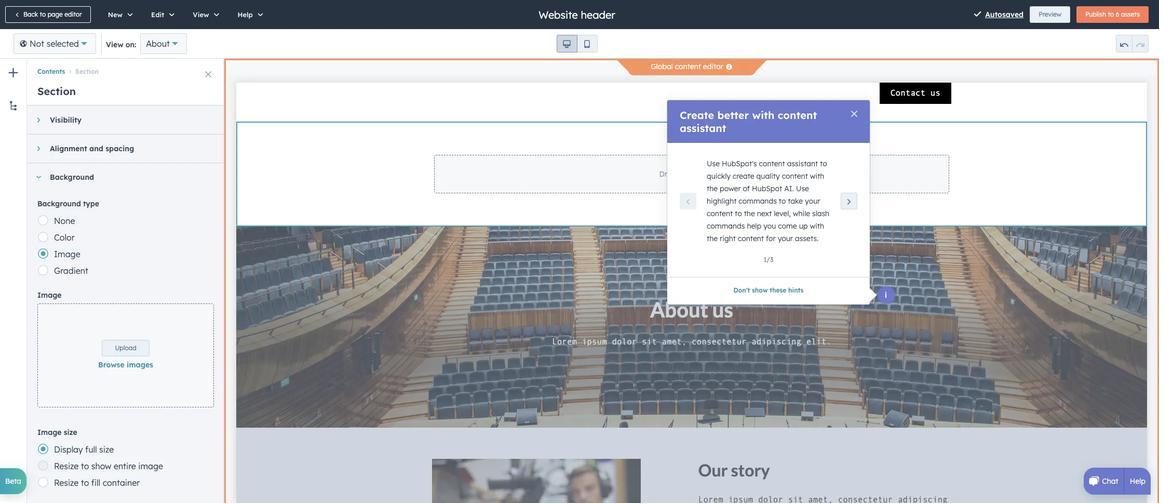 Task type: describe. For each thing, give the bounding box(es) containing it.
new button
[[97, 0, 140, 29]]

not selected button
[[14, 33, 96, 54]]

color
[[54, 232, 75, 243]]

resize for resize to fill container
[[54, 478, 79, 488]]

display
[[54, 444, 83, 455]]

1 vertical spatial image
[[37, 291, 62, 300]]

0 vertical spatial size
[[64, 428, 77, 437]]

beta button
[[0, 468, 27, 494]]

publish
[[1086, 10, 1107, 18]]

close image
[[205, 71, 212, 77]]

2 autosaved button from the left
[[986, 8, 1024, 21]]

help inside button
[[238, 10, 253, 19]]

section button
[[65, 68, 99, 76]]

about button
[[140, 33, 187, 54]]

view on:
[[106, 40, 136, 49]]

resize to show entire image
[[54, 461, 163, 471]]

on:
[[126, 40, 136, 49]]

visibility button
[[27, 106, 214, 134]]

preview
[[1039, 10, 1062, 18]]

website
[[539, 8, 578, 21]]

publish to 6 assets
[[1086, 10, 1141, 18]]

selected
[[47, 38, 79, 49]]

to for page
[[40, 10, 46, 18]]

1 vertical spatial section
[[37, 85, 76, 98]]

contents button
[[37, 68, 65, 76]]

0 vertical spatial image
[[54, 249, 80, 259]]

entire
[[114, 461, 136, 471]]

alignment
[[50, 144, 87, 153]]

resize for resize to show entire image
[[54, 461, 79, 471]]

gradient
[[54, 266, 88, 276]]

1 horizontal spatial help
[[1131, 477, 1146, 486]]

global content editor
[[651, 62, 724, 71]]

website header
[[539, 8, 616, 21]]

to for fill
[[81, 478, 89, 488]]

browse images button
[[98, 359, 153, 371]]

1 vertical spatial editor
[[704, 62, 724, 71]]

image size
[[37, 428, 77, 437]]

content
[[675, 62, 702, 71]]

resize to fill container
[[54, 478, 140, 488]]

browse images
[[98, 360, 153, 370]]

navigation containing contents
[[27, 59, 225, 77]]

upload button
[[102, 340, 149, 357]]

upload
[[115, 344, 136, 352]]

not selected
[[30, 38, 79, 49]]

back to page editor button
[[5, 6, 91, 23]]

header
[[581, 8, 616, 21]]

chat
[[1103, 477, 1119, 486]]

6
[[1117, 10, 1120, 18]]

view for view
[[193, 10, 209, 19]]



Task type: vqa. For each thing, say whether or not it's contained in the screenshot.
EXIT
no



Task type: locate. For each thing, give the bounding box(es) containing it.
image
[[54, 249, 80, 259], [37, 291, 62, 300], [37, 428, 62, 437]]

caret image
[[37, 146, 40, 152]]

1 autosaved button from the left
[[975, 8, 1024, 21]]

navigation
[[27, 59, 225, 77]]

0 vertical spatial background
[[50, 173, 94, 182]]

caret image inside the visibility dropdown button
[[37, 117, 40, 123]]

help button
[[227, 0, 271, 29]]

view for view on:
[[106, 40, 123, 49]]

caret image down caret icon
[[35, 176, 42, 179]]

editor right content
[[704, 62, 724, 71]]

1 vertical spatial help
[[1131, 477, 1146, 486]]

back
[[23, 10, 38, 18]]

to right 'back'
[[40, 10, 46, 18]]

none
[[54, 216, 75, 226]]

view inside button
[[193, 10, 209, 19]]

resize down display
[[54, 461, 79, 471]]

2 vertical spatial image
[[37, 428, 62, 437]]

back to page editor
[[23, 10, 82, 18]]

0 vertical spatial caret image
[[37, 117, 40, 123]]

caret image for background
[[35, 176, 42, 179]]

caret image for visibility
[[37, 117, 40, 123]]

1 resize from the top
[[54, 461, 79, 471]]

resize left the fill
[[54, 478, 79, 488]]

background up background type
[[50, 173, 94, 182]]

editor right page
[[65, 10, 82, 18]]

spacing
[[106, 144, 134, 153]]

1 vertical spatial caret image
[[35, 176, 42, 179]]

to inside group
[[1109, 10, 1115, 18]]

image up display
[[37, 428, 62, 437]]

1 vertical spatial resize
[[54, 478, 79, 488]]

image size element
[[37, 441, 214, 491]]

0 vertical spatial view
[[193, 10, 209, 19]]

background for background
[[50, 173, 94, 182]]

size
[[64, 428, 77, 437], [99, 444, 114, 455]]

show
[[91, 461, 111, 471]]

image
[[138, 461, 163, 471]]

not
[[30, 38, 44, 49]]

autosaved
[[986, 10, 1024, 19]]

0 vertical spatial help
[[238, 10, 253, 19]]

to inside button
[[40, 10, 46, 18]]

section right "contents"
[[76, 68, 99, 76]]

background button
[[27, 163, 214, 191]]

1 vertical spatial view
[[106, 40, 123, 49]]

preview button
[[1031, 6, 1071, 23]]

autosaved button
[[975, 8, 1024, 21], [986, 8, 1024, 21]]

about
[[146, 38, 170, 49]]

new
[[108, 10, 123, 19]]

group containing publish to
[[1077, 6, 1150, 23]]

help
[[238, 10, 253, 19], [1131, 477, 1146, 486]]

1 vertical spatial background
[[37, 199, 81, 208]]

0 vertical spatial resize
[[54, 461, 79, 471]]

browse
[[98, 360, 125, 370]]

image down color
[[54, 249, 80, 259]]

visibility
[[50, 115, 82, 125]]

0 vertical spatial editor
[[65, 10, 82, 18]]

section down "contents"
[[37, 85, 76, 98]]

to left show
[[81, 461, 89, 471]]

page
[[48, 10, 63, 18]]

full
[[85, 444, 97, 455]]

background type
[[37, 199, 99, 208]]

and
[[89, 144, 103, 153]]

0 horizontal spatial editor
[[65, 10, 82, 18]]

view right edit button
[[193, 10, 209, 19]]

type
[[83, 199, 99, 208]]

1 vertical spatial size
[[99, 444, 114, 455]]

help right view button at top
[[238, 10, 253, 19]]

resize
[[54, 461, 79, 471], [54, 478, 79, 488]]

fill
[[91, 478, 100, 488]]

0 vertical spatial section
[[76, 68, 99, 76]]

0 horizontal spatial view
[[106, 40, 123, 49]]

alignment and spacing
[[50, 144, 134, 153]]

help right the 'chat'
[[1131, 477, 1146, 486]]

to for 6
[[1109, 10, 1115, 18]]

beta
[[5, 477, 21, 486]]

view left on:
[[106, 40, 123, 49]]

display full size
[[54, 444, 114, 455]]

2 resize from the top
[[54, 478, 79, 488]]

image down gradient at the bottom
[[37, 291, 62, 300]]

global
[[651, 62, 673, 71]]

background
[[50, 173, 94, 182], [37, 199, 81, 208]]

view
[[193, 10, 209, 19], [106, 40, 123, 49]]

background for background type
[[37, 199, 81, 208]]

size up display
[[64, 428, 77, 437]]

background inside dropdown button
[[50, 173, 94, 182]]

edit
[[151, 10, 164, 19]]

view button
[[182, 0, 227, 29]]

group
[[1077, 6, 1150, 23], [557, 35, 598, 52], [1117, 35, 1150, 52]]

container
[[103, 478, 140, 488]]

size right full
[[99, 444, 114, 455]]

edit button
[[140, 0, 182, 29]]

caret image inside "background" dropdown button
[[35, 176, 42, 179]]

section
[[76, 68, 99, 76], [37, 85, 76, 98]]

assets
[[1122, 10, 1141, 18]]

caret image left visibility in the left top of the page
[[37, 117, 40, 123]]

1 horizontal spatial size
[[99, 444, 114, 455]]

background up the none
[[37, 199, 81, 208]]

contents
[[37, 68, 65, 76]]

1 horizontal spatial view
[[193, 10, 209, 19]]

0 horizontal spatial size
[[64, 428, 77, 437]]

to left the fill
[[81, 478, 89, 488]]

0 horizontal spatial help
[[238, 10, 253, 19]]

alignment and spacing button
[[27, 135, 214, 163]]

caret image
[[37, 117, 40, 123], [35, 176, 42, 179]]

editor
[[65, 10, 82, 18], [704, 62, 724, 71]]

to
[[40, 10, 46, 18], [1109, 10, 1115, 18], [81, 461, 89, 471], [81, 478, 89, 488]]

images
[[127, 360, 153, 370]]

editor inside button
[[65, 10, 82, 18]]

to left "6"
[[1109, 10, 1115, 18]]

1 horizontal spatial editor
[[704, 62, 724, 71]]

to for show
[[81, 461, 89, 471]]



